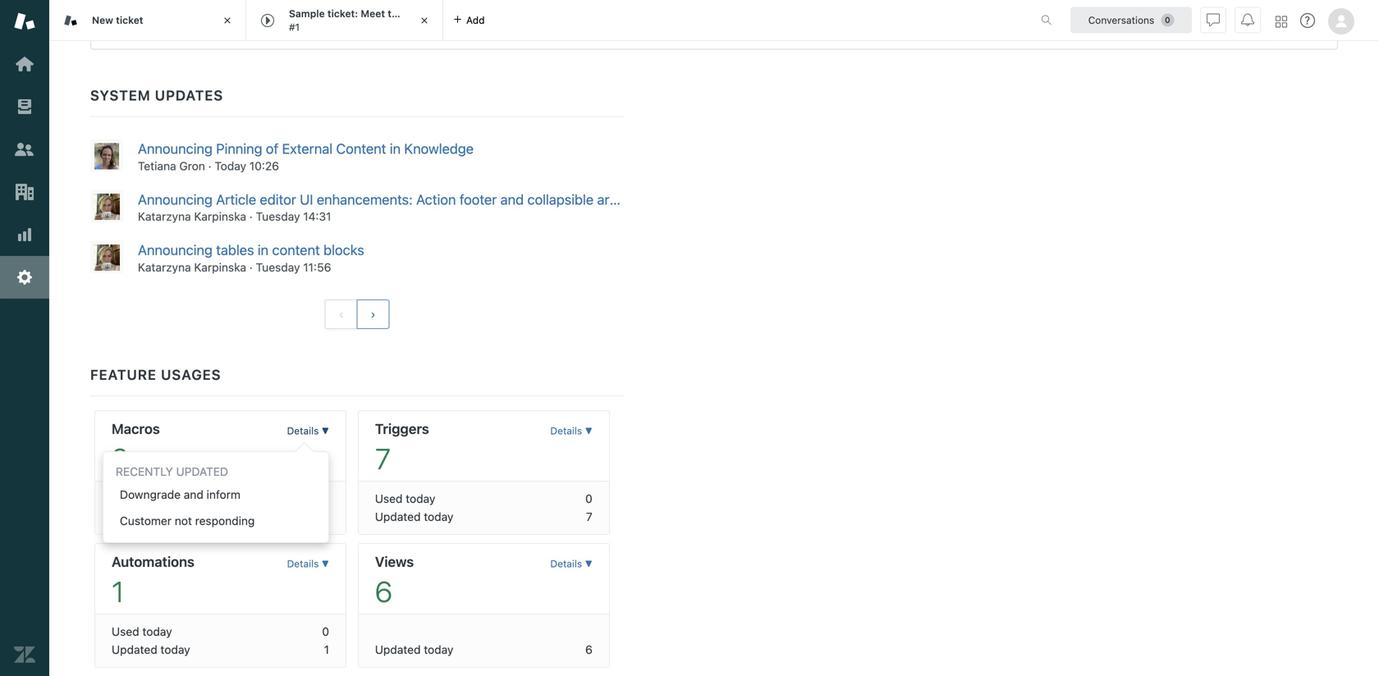 Task type: describe. For each thing, give the bounding box(es) containing it.
details for 6
[[550, 558, 582, 570]]

system updates
[[90, 87, 223, 103]]

ticket inside tab
[[116, 14, 143, 26]]

›
[[371, 307, 375, 321]]

updated today for macros
[[112, 510, 190, 524]]

organizations image
[[14, 181, 35, 203]]

responding
[[195, 514, 255, 528]]

meet
[[361, 8, 385, 19]]

gron
[[179, 159, 205, 173]]

conversations button
[[1070, 7, 1192, 33]]

sample
[[289, 8, 325, 19]]

11:56
[[303, 261, 331, 274]]

conversations
[[1088, 14, 1154, 26]]

katarzyna for announcing tables in content blocks
[[138, 261, 191, 274]]

article
[[597, 191, 636, 208]]

updated today down views 6
[[375, 643, 453, 657]]

triggers 7
[[375, 421, 429, 476]]

new
[[92, 14, 113, 26]]

admin image
[[14, 267, 35, 288]]

recently updated
[[116, 465, 228, 478]]

button displays agent's chat status as invisible. image
[[1207, 14, 1220, 27]]

announcing tables in content blocks
[[138, 242, 364, 258]]

macros 2
[[112, 421, 160, 476]]

used for macros
[[112, 492, 139, 506]]

▼ for 1
[[322, 558, 329, 570]]

reporting image
[[14, 224, 35, 245]]

action
[[416, 191, 456, 208]]

updates
[[155, 87, 223, 103]]

recently
[[116, 465, 173, 478]]

panel
[[693, 191, 727, 208]]

announcing article editor ui enhancements: action footer and collapsible article settings panel
[[138, 191, 727, 208]]

tabs tab list
[[49, 0, 1024, 41]]

downgrade and inform link
[[103, 482, 328, 508]]

new ticket
[[92, 14, 143, 26]]

0 vertical spatial and
[[500, 191, 524, 208]]

details for 1
[[287, 558, 319, 570]]

14:31
[[303, 210, 331, 223]]

notifications image
[[1241, 14, 1254, 27]]

updated today for 7
[[375, 510, 453, 524]]

ui
[[300, 191, 313, 208]]

2 inside the "macros 2"
[[112, 442, 128, 476]]

automations 1
[[112, 554, 194, 609]]

0 vertical spatial in
[[390, 140, 401, 157]]

views
[[375, 554, 414, 570]]

tetiana
[[138, 159, 176, 173]]

usages
[[161, 366, 221, 383]]

tables
[[216, 242, 254, 258]]

details ▼ for 7
[[550, 425, 592, 437]]

used for 7
[[375, 492, 403, 506]]

used today for 7
[[375, 492, 435, 506]]

‹ button
[[325, 300, 358, 329]]

pinning
[[216, 140, 262, 157]]

views 6
[[375, 554, 414, 609]]

0 for macros
[[322, 492, 329, 506]]

ticket inside 'sample ticket: meet the ticket #1'
[[406, 8, 433, 19]]

updated for macros
[[112, 510, 157, 524]]

sample ticket: meet the ticket #1
[[289, 8, 433, 33]]

tetiana gron
[[138, 159, 205, 173]]

updated
[[176, 465, 228, 478]]

new ticket tab
[[49, 0, 246, 41]]

automations
[[112, 554, 194, 570]]

customer not responding
[[120, 514, 255, 528]]

1 vertical spatial 2
[[322, 510, 329, 524]]

editor
[[260, 191, 296, 208]]

details ▼ for macros
[[287, 425, 329, 437]]

katarzyna karpinska for article
[[138, 210, 246, 223]]

karpinska for tables
[[194, 261, 246, 274]]

details ▼ for 6
[[550, 558, 592, 570]]

enhancements:
[[317, 191, 413, 208]]

tab containing sample ticket: meet the ticket
[[246, 0, 443, 41]]



Task type: vqa. For each thing, say whether or not it's contained in the screenshot.


Task type: locate. For each thing, give the bounding box(es) containing it.
used today
[[112, 492, 172, 506], [375, 492, 435, 506], [112, 625, 172, 638]]

▼ for 7
[[585, 425, 592, 437]]

ticket right the
[[406, 8, 433, 19]]

2 tuesday from the top
[[256, 261, 300, 274]]

1 vertical spatial katarzyna
[[138, 261, 191, 274]]

in right tables
[[258, 242, 269, 258]]

triggers
[[375, 421, 429, 437]]

updated down views 6
[[375, 643, 421, 657]]

zendesk products image
[[1276, 16, 1287, 27]]

updated down downgrade
[[112, 510, 157, 524]]

feature usages
[[90, 366, 221, 383]]

details for 7
[[550, 425, 582, 437]]

updated up views
[[375, 510, 421, 524]]

announcing down tetiana gron
[[138, 191, 212, 208]]

2 karpinska from the top
[[194, 261, 246, 274]]

announcing for announcing tables in content blocks
[[138, 242, 212, 258]]

0 horizontal spatial close image
[[219, 12, 236, 29]]

1
[[112, 574, 124, 609], [324, 643, 329, 657]]

7
[[375, 442, 391, 476], [586, 510, 592, 524]]

customer
[[120, 514, 172, 528]]

used down automations 1
[[112, 625, 139, 638]]

0 vertical spatial 1
[[112, 574, 124, 609]]

▼ for macros
[[322, 425, 329, 437]]

close image
[[219, 12, 236, 29], [416, 12, 433, 29]]

ticket:
[[327, 8, 358, 19]]

0 horizontal spatial 6
[[375, 574, 393, 609]]

used today down triggers 7
[[375, 492, 435, 506]]

1 close image from the left
[[219, 12, 236, 29]]

updated today up views
[[375, 510, 453, 524]]

0 horizontal spatial ticket
[[116, 14, 143, 26]]

tuesday 11:56
[[256, 261, 331, 274]]

customers image
[[14, 139, 35, 160]]

0 for 1
[[322, 625, 329, 638]]

updated
[[112, 510, 157, 524], [375, 510, 421, 524], [112, 643, 157, 657], [375, 643, 421, 657]]

main element
[[0, 0, 49, 676]]

1 horizontal spatial 6
[[585, 643, 592, 657]]

2
[[112, 442, 128, 476], [322, 510, 329, 524]]

tuesday down "editor"
[[256, 210, 300, 223]]

tuesday for editor
[[256, 210, 300, 223]]

details ▼
[[287, 425, 329, 437], [550, 425, 592, 437], [287, 558, 329, 570], [550, 558, 592, 570]]

downgrade
[[120, 488, 181, 501]]

announcing for announcing pinning of external content in knowledge
[[138, 140, 212, 157]]

zendesk image
[[14, 644, 35, 666]]

announcing
[[138, 140, 212, 157], [138, 191, 212, 208], [138, 242, 212, 258]]

karpinska
[[194, 210, 246, 223], [194, 261, 246, 274]]

zendesk support image
[[14, 11, 35, 32]]

1 horizontal spatial 2
[[322, 510, 329, 524]]

announcing up tetiana gron
[[138, 140, 212, 157]]

0 for 7
[[585, 492, 592, 506]]

macros
[[112, 421, 160, 437]]

▼ for 6
[[585, 558, 592, 570]]

used up the customer
[[112, 492, 139, 506]]

0 vertical spatial katarzyna
[[138, 210, 191, 223]]

0 vertical spatial karpinska
[[194, 210, 246, 223]]

settings
[[639, 191, 689, 208]]

1 horizontal spatial in
[[390, 140, 401, 157]]

used
[[112, 492, 139, 506], [375, 492, 403, 506], [112, 625, 139, 638]]

inform
[[207, 488, 241, 501]]

1 announcing from the top
[[138, 140, 212, 157]]

1 katarzyna karpinska from the top
[[138, 210, 246, 223]]

close image right the
[[416, 12, 433, 29]]

tuesday for in
[[256, 261, 300, 274]]

customer not responding link
[[103, 508, 328, 534]]

1 vertical spatial tuesday
[[256, 261, 300, 274]]

0 horizontal spatial 7
[[375, 442, 391, 476]]

1 vertical spatial and
[[184, 488, 203, 501]]

1 katarzyna from the top
[[138, 210, 191, 223]]

feature
[[90, 366, 157, 383]]

used down triggers 7
[[375, 492, 403, 506]]

0 vertical spatial tuesday
[[256, 210, 300, 223]]

announcing for announcing article editor ui enhancements: action footer and collapsible article settings panel
[[138, 191, 212, 208]]

close image for tab containing sample ticket: meet the ticket
[[416, 12, 433, 29]]

1 horizontal spatial close image
[[416, 12, 433, 29]]

3 announcing from the top
[[138, 242, 212, 258]]

today
[[215, 159, 246, 173]]

used for 1
[[112, 625, 139, 638]]

in
[[390, 140, 401, 157], [258, 242, 269, 258]]

updated for 7
[[375, 510, 421, 524]]

1 horizontal spatial and
[[500, 191, 524, 208]]

blocks
[[324, 242, 364, 258]]

1 vertical spatial 6
[[585, 643, 592, 657]]

content
[[272, 242, 320, 258]]

tab
[[246, 0, 443, 41]]

ticket
[[406, 8, 433, 19], [116, 14, 143, 26]]

karpinska for article
[[194, 210, 246, 223]]

1 horizontal spatial ticket
[[406, 8, 433, 19]]

1 tuesday from the top
[[256, 210, 300, 223]]

and down updated
[[184, 488, 203, 501]]

knowledge
[[404, 140, 474, 157]]

› button
[[357, 300, 389, 329]]

0 vertical spatial announcing
[[138, 140, 212, 157]]

0 horizontal spatial and
[[184, 488, 203, 501]]

close image inside new ticket tab
[[219, 12, 236, 29]]

add
[[466, 14, 485, 26]]

2 vertical spatial announcing
[[138, 242, 212, 258]]

2 close image from the left
[[416, 12, 433, 29]]

1 vertical spatial in
[[258, 242, 269, 258]]

1 horizontal spatial 7
[[586, 510, 592, 524]]

1 horizontal spatial 1
[[324, 643, 329, 657]]

7 inside triggers 7
[[375, 442, 391, 476]]

get started image
[[14, 53, 35, 75]]

updated for 1
[[112, 643, 157, 657]]

details
[[287, 425, 319, 437], [550, 425, 582, 437], [287, 558, 319, 570], [550, 558, 582, 570]]

6
[[375, 574, 393, 609], [585, 643, 592, 657]]

and
[[500, 191, 524, 208], [184, 488, 203, 501]]

0 horizontal spatial in
[[258, 242, 269, 258]]

katarzyna karpinska down article on the left of page
[[138, 210, 246, 223]]

article
[[216, 191, 256, 208]]

in right content
[[390, 140, 401, 157]]

10:26
[[249, 159, 279, 173]]

used today for 1
[[112, 625, 172, 638]]

get help image
[[1300, 13, 1315, 28]]

ticket right new
[[116, 14, 143, 26]]

updated today down downgrade
[[112, 510, 190, 524]]

collapsible
[[527, 191, 594, 208]]

updated today down automations 1
[[112, 643, 190, 657]]

downgrade and inform
[[120, 488, 241, 501]]

karpinska down article on the left of page
[[194, 210, 246, 223]]

0 horizontal spatial 2
[[112, 442, 128, 476]]

katarzyna karpinska down tables
[[138, 261, 246, 274]]

close image left '#1'
[[219, 12, 236, 29]]

tuesday 14:31
[[256, 210, 331, 223]]

1 vertical spatial karpinska
[[194, 261, 246, 274]]

used today for macros
[[112, 492, 172, 506]]

and right footer
[[500, 191, 524, 208]]

#1
[[289, 21, 300, 33]]

‹
[[339, 307, 344, 321]]

footer
[[459, 191, 497, 208]]

close image for new ticket tab
[[219, 12, 236, 29]]

katarzyna karpinska for tables
[[138, 261, 246, 274]]

details for macros
[[287, 425, 319, 437]]

the
[[388, 8, 403, 19]]

add button
[[443, 0, 495, 40]]

6 inside views 6
[[375, 574, 393, 609]]

1 vertical spatial announcing
[[138, 191, 212, 208]]

announcing left tables
[[138, 242, 212, 258]]

system
[[90, 87, 151, 103]]

▼
[[322, 425, 329, 437], [585, 425, 592, 437], [322, 558, 329, 570], [585, 558, 592, 570]]

1 vertical spatial 7
[[586, 510, 592, 524]]

close image inside tab
[[416, 12, 433, 29]]

0 vertical spatial 2
[[112, 442, 128, 476]]

views image
[[14, 96, 35, 117]]

updated today
[[112, 510, 190, 524], [375, 510, 453, 524], [112, 643, 190, 657], [375, 643, 453, 657]]

2 announcing from the top
[[138, 191, 212, 208]]

updated today for 1
[[112, 643, 190, 657]]

today
[[142, 492, 172, 506], [406, 492, 435, 506], [160, 510, 190, 524], [424, 510, 453, 524], [142, 625, 172, 638], [160, 643, 190, 657], [424, 643, 453, 657]]

karpinska down tables
[[194, 261, 246, 274]]

1 inside automations 1
[[112, 574, 124, 609]]

announcing pinning of external content in knowledge
[[138, 140, 474, 157]]

used today down automations 1
[[112, 625, 172, 638]]

2 katarzyna from the top
[[138, 261, 191, 274]]

of
[[266, 140, 278, 157]]

katarzyna
[[138, 210, 191, 223], [138, 261, 191, 274]]

tuesday down the content at left
[[256, 261, 300, 274]]

0 vertical spatial katarzyna karpinska
[[138, 210, 246, 223]]

updated down automations 1
[[112, 643, 157, 657]]

used today up the customer
[[112, 492, 172, 506]]

0 vertical spatial 7
[[375, 442, 391, 476]]

0
[[322, 492, 329, 506], [585, 492, 592, 506], [322, 625, 329, 638]]

external
[[282, 140, 333, 157]]

content
[[336, 140, 386, 157]]

1 karpinska from the top
[[194, 210, 246, 223]]

katarzyna for announcing article editor ui enhancements: action footer and collapsible article settings panel
[[138, 210, 191, 223]]

today 10:26
[[215, 159, 279, 173]]

0 horizontal spatial 1
[[112, 574, 124, 609]]

not
[[175, 514, 192, 528]]

katarzyna karpinska
[[138, 210, 246, 223], [138, 261, 246, 274]]

1 vertical spatial katarzyna karpinska
[[138, 261, 246, 274]]

2 katarzyna karpinska from the top
[[138, 261, 246, 274]]

1 vertical spatial 1
[[324, 643, 329, 657]]

details ▼ for 1
[[287, 558, 329, 570]]

tuesday
[[256, 210, 300, 223], [256, 261, 300, 274]]

0 vertical spatial 6
[[375, 574, 393, 609]]



